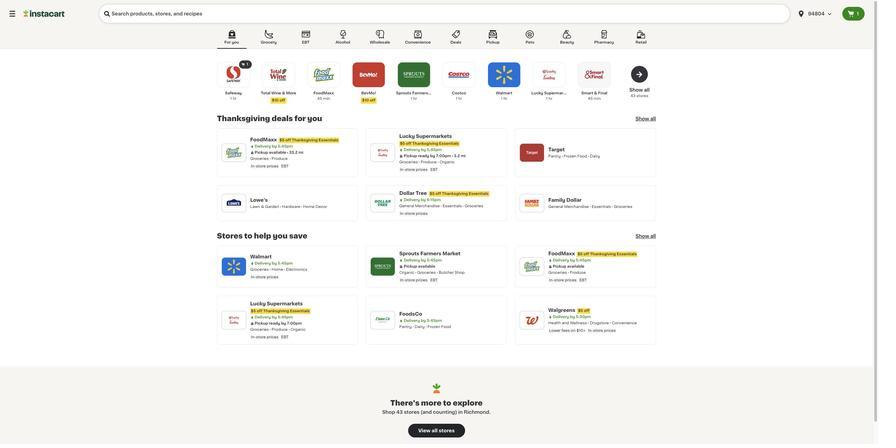 Task type: vqa. For each thing, say whether or not it's contained in the screenshot.
sweet to the bottom
no



Task type: locate. For each thing, give the bounding box(es) containing it.
1 show all button from the top
[[636, 115, 657, 122]]

0 vertical spatial in-store prices
[[400, 212, 428, 216]]

hr inside costco 1 hr
[[459, 97, 463, 101]]

sprouts up organic groceries butcher shop
[[400, 251, 420, 256]]

organic for 3.2 mi
[[440, 160, 455, 164]]

home left electronics
[[272, 268, 283, 272]]

1 vertical spatial market
[[443, 251, 461, 256]]

lawn
[[250, 205, 260, 209]]

0 horizontal spatial to
[[244, 232, 253, 240]]

1 hr from the left
[[233, 97, 237, 101]]

0 horizontal spatial mi
[[299, 151, 304, 154]]

1 vertical spatial farmers
[[421, 251, 442, 256]]

1 vertical spatial groceries produce
[[549, 271, 586, 275]]

walmart logo image
[[225, 258, 243, 276]]

convenience up sprouts farmers market image at the left top
[[405, 41, 431, 44]]

1 vertical spatial home
[[272, 268, 283, 272]]

0 vertical spatial frozen
[[564, 154, 577, 158]]

0 horizontal spatial $10
[[272, 99, 279, 102]]

sprouts down sprouts farmers market image at the left top
[[396, 91, 412, 95]]

0 horizontal spatial foodmaxx logo image
[[225, 144, 243, 162]]

2 vertical spatial supermarkets
[[267, 301, 303, 306]]

show all 43 stores
[[630, 88, 650, 98]]

delivery for the foodmaxx logo related to 33.2 mi
[[255, 145, 271, 148]]

1 vertical spatial ready
[[269, 322, 280, 325]]

hr down sprouts farmers market image at the left top
[[414, 97, 417, 101]]

show
[[630, 88, 643, 92], [636, 116, 650, 121], [636, 234, 650, 239]]

1 horizontal spatial shop
[[455, 271, 465, 275]]

6:15pm
[[427, 198, 441, 202]]

hr inside lucky supermarkets 1 hr
[[549, 97, 553, 101]]

alcohol
[[336, 41, 351, 44]]

merchandise down family
[[565, 205, 589, 209]]

45 down smart
[[588, 97, 593, 101]]

45 down the foodmaxx image
[[317, 97, 322, 101]]

foodmaxx $5 off thanksgiving essentials for available
[[549, 251, 637, 256]]

thanksgiving inside dollar tree $5 off thanksgiving essentials
[[442, 192, 468, 196]]

2 horizontal spatial available
[[568, 265, 585, 268]]

0 horizontal spatial ready
[[269, 322, 280, 325]]

$10 down bevmo!
[[362, 99, 369, 102]]

show for thanksgiving deals for you
[[636, 116, 650, 121]]

walmart 1 hr
[[496, 91, 513, 101]]

home left decor
[[303, 205, 315, 209]]

essentials inside dollar tree $5 off thanksgiving essentials
[[469, 192, 489, 196]]

food for pantry
[[442, 325, 451, 329]]

0 horizontal spatial groceries produce organic
[[250, 328, 306, 332]]

in
[[459, 410, 463, 415]]

dollar
[[400, 191, 415, 196], [567, 198, 582, 203]]

0 horizontal spatial foodmaxx
[[250, 137, 277, 142]]

1 horizontal spatial ready
[[418, 154, 430, 158]]

more
[[421, 400, 442, 407]]

5:45pm for the foodmaxx logo related to 33.2 mi
[[278, 145, 293, 148]]

45
[[317, 97, 322, 101], [588, 97, 593, 101]]

0 vertical spatial supermarkets
[[545, 91, 572, 95]]

1 horizontal spatial convenience
[[612, 321, 637, 325]]

0 horizontal spatial organic
[[291, 328, 306, 332]]

off inside 'total wine & more $10 off'
[[280, 99, 285, 102]]

0 horizontal spatial food
[[442, 325, 451, 329]]

shop inside there's more to explore shop 43 stores (and counting) in richmond.
[[383, 410, 395, 415]]

1 inside lucky supermarkets 1 hr
[[547, 97, 548, 101]]

0 horizontal spatial frozen
[[428, 325, 441, 329]]

lowe's logo image
[[225, 194, 243, 212]]

1 horizontal spatial available
[[418, 265, 436, 268]]

general
[[400, 204, 415, 208], [549, 205, 564, 209]]

2 45 from the left
[[588, 97, 593, 101]]

for you
[[225, 41, 239, 44]]

shop categories tab list
[[217, 29, 657, 49]]

0 vertical spatial groceries produce
[[250, 157, 288, 161]]

farmers down sprouts farmers market image at the left top
[[413, 91, 429, 95]]

43 down there's
[[397, 410, 403, 415]]

by for the foodmaxx logo related to 33.2 mi
[[272, 145, 277, 148]]

43 inside there's more to explore shop 43 stores (and counting) in richmond.
[[397, 410, 403, 415]]

general inside family dollar general merchandise essentials groceries
[[549, 205, 564, 209]]

& inside 'total wine & more $10 off'
[[282, 91, 285, 95]]

1 vertical spatial frozen
[[428, 325, 441, 329]]

groceries
[[250, 157, 269, 161], [400, 160, 418, 164], [465, 204, 484, 208], [614, 205, 633, 209], [250, 268, 269, 272], [418, 271, 436, 275], [549, 271, 567, 275], [250, 328, 269, 332]]

delivery for lucky supermarkets logo corresponding to 3.2 mi
[[404, 148, 420, 152]]

0 vertical spatial groceries produce organic
[[400, 160, 455, 164]]

& left final
[[595, 91, 598, 95]]

0 horizontal spatial 45
[[317, 97, 322, 101]]

foodmaxx logo image
[[225, 144, 243, 162], [523, 258, 541, 276]]

1 vertical spatial show all
[[636, 234, 657, 239]]

delivery for walmart logo
[[255, 262, 271, 265]]

1 vertical spatial foodmaxx logo image
[[523, 258, 541, 276]]

walmart for walmart
[[250, 254, 272, 259]]

1 horizontal spatial foodmaxx logo image
[[523, 258, 541, 276]]

hr down costco
[[459, 97, 463, 101]]

dollar right family
[[567, 198, 582, 203]]

0 vertical spatial show all
[[636, 116, 657, 121]]

groceries inside family dollar general merchandise essentials groceries
[[614, 205, 633, 209]]

2 vertical spatial show
[[636, 234, 650, 239]]

you
[[232, 41, 239, 44], [308, 115, 322, 122], [273, 232, 288, 240]]

delivery by 5:45pm for walmart logo
[[255, 262, 293, 265]]

1 vertical spatial stores
[[404, 410, 420, 415]]

stores inside show all 43 stores
[[637, 94, 649, 98]]

2 horizontal spatial stores
[[637, 94, 649, 98]]

ebt button
[[291, 29, 321, 49]]

1 horizontal spatial general
[[549, 205, 564, 209]]

you for thanksgiving deals for you
[[308, 115, 322, 122]]

family dollar logo image
[[523, 194, 541, 212]]

market up the butcher
[[443, 251, 461, 256]]

ebt for pickup available's the foodmaxx logo
[[580, 278, 587, 282]]

mi right 3.2
[[461, 154, 466, 158]]

there's
[[391, 400, 420, 407]]

wellness
[[570, 321, 587, 325]]

show all for thanksgiving deals for you
[[636, 116, 657, 121]]

farmers inside sprouts farmers market 1 hr
[[413, 91, 429, 95]]

1 horizontal spatial pantry
[[549, 154, 561, 158]]

supermarkets
[[545, 91, 572, 95], [416, 134, 452, 139], [267, 301, 303, 306]]

0 vertical spatial show all button
[[636, 115, 657, 122]]

1 vertical spatial show all button
[[636, 233, 657, 240]]

1 horizontal spatial food
[[578, 154, 588, 158]]

delivery for 'sprouts farmers market logo'
[[404, 259, 420, 262]]

frozen
[[564, 154, 577, 158], [428, 325, 441, 329]]

alcohol button
[[328, 29, 358, 49]]

1 horizontal spatial organic
[[400, 271, 415, 275]]

3.2 mi
[[454, 154, 466, 158]]

frozen for target
[[564, 154, 577, 158]]

garden
[[265, 205, 279, 209]]

market left costco
[[430, 91, 443, 95]]

organic
[[440, 160, 455, 164], [400, 271, 415, 275], [291, 328, 306, 332]]

0 horizontal spatial 7:00pm
[[287, 322, 302, 325]]

hr for safeway 1 hr
[[233, 97, 237, 101]]

delivery by 6:15pm
[[404, 198, 441, 202]]

3.2
[[454, 154, 460, 158]]

0 vertical spatial home
[[303, 205, 315, 209]]

groceries produce organic
[[400, 160, 455, 164], [250, 328, 306, 332]]

smart & final 45 min
[[582, 91, 608, 101]]

delivery by 5:45pm for foodsco logo
[[404, 319, 442, 323]]

lucky for 3.2 mi
[[400, 134, 415, 139]]

food inside target pantry frozen food dairy
[[578, 154, 588, 158]]

pantry
[[549, 154, 561, 158], [400, 325, 412, 329]]

1 inside safeway 1 hr
[[230, 97, 232, 101]]

0 vertical spatial lucky supermarkets $5 off thanksgiving essentials
[[400, 134, 459, 146]]

foodmaxx $5 off thanksgiving essentials
[[250, 137, 339, 142], [549, 251, 637, 256]]

0 vertical spatial lucky
[[532, 91, 544, 95]]

hr down lucky supermarkets image
[[549, 97, 553, 101]]

0 horizontal spatial stores
[[404, 410, 420, 415]]

0 vertical spatial foodmaxx
[[314, 91, 334, 95]]

min inside the foodmaxx 45 min
[[323, 97, 330, 101]]

0 vertical spatial foodmaxx logo image
[[225, 144, 243, 162]]

market inside sprouts farmers market 1 hr
[[430, 91, 443, 95]]

1 vertical spatial to
[[443, 400, 452, 407]]

$10 down wine
[[272, 99, 279, 102]]

dollar inside family dollar general merchandise essentials groceries
[[567, 198, 582, 203]]

grocery
[[261, 41, 277, 44]]

convenience right drugstore at bottom right
[[612, 321, 637, 325]]

1 horizontal spatial pickup available
[[404, 265, 436, 268]]

deals
[[272, 115, 293, 122]]

in-store prices down delivery by 6:15pm
[[400, 212, 428, 216]]

& right lawn
[[261, 205, 264, 209]]

lucky
[[532, 91, 544, 95], [400, 134, 415, 139], [250, 301, 266, 306]]

delivery by 5:45pm for the foodmaxx logo related to 33.2 mi
[[255, 145, 293, 148]]

43 inside show all 43 stores
[[631, 94, 636, 98]]

1 vertical spatial food
[[442, 325, 451, 329]]

1 vertical spatial 7:00pm
[[287, 322, 302, 325]]

lucky supermarkets $5 off thanksgiving essentials for pickup
[[250, 301, 310, 313]]

0 vertical spatial stores
[[637, 94, 649, 98]]

1 horizontal spatial foodmaxx $5 off thanksgiving essentials
[[549, 251, 637, 256]]

to up counting)
[[443, 400, 452, 407]]

1 horizontal spatial stores
[[439, 429, 455, 433]]

1 horizontal spatial lucky
[[400, 134, 415, 139]]

to inside there's more to explore shop 43 stores (and counting) in richmond.
[[443, 400, 452, 407]]

essentials
[[319, 138, 339, 142], [440, 142, 459, 146], [469, 192, 489, 196], [443, 204, 462, 208], [592, 205, 612, 209], [617, 252, 637, 256], [290, 309, 310, 313]]

0 horizontal spatial groceries produce
[[250, 157, 288, 161]]

shop right the butcher
[[455, 271, 465, 275]]

0 vertical spatial foodmaxx $5 off thanksgiving essentials
[[250, 137, 339, 142]]

foodsco
[[400, 312, 423, 317]]

show all button for stores to help you save
[[636, 233, 657, 240]]

min down final
[[594, 97, 601, 101]]

1 horizontal spatial you
[[273, 232, 288, 240]]

foodmaxx logo image for 33.2 mi
[[225, 144, 243, 162]]

farmers up organic groceries butcher shop
[[421, 251, 442, 256]]

general down delivery by 6:15pm
[[400, 204, 415, 208]]

supermarkets for 3.2 mi
[[416, 134, 452, 139]]

wholesale
[[370, 41, 390, 44]]

0 horizontal spatial convenience
[[405, 41, 431, 44]]

grocery button
[[254, 29, 284, 49]]

show for stores to help you save
[[636, 234, 650, 239]]

7:00pm
[[436, 154, 451, 158], [287, 322, 302, 325]]

pantry down the target
[[549, 154, 561, 158]]

pickup inside button
[[487, 41, 500, 44]]

94804 button
[[798, 4, 839, 23]]

1 inside button
[[858, 11, 860, 16]]

1 vertical spatial sprouts
[[400, 251, 420, 256]]

1 inside sprouts farmers market 1 hr
[[411, 97, 413, 101]]

0 vertical spatial dairy
[[590, 154, 601, 158]]

0 vertical spatial ready
[[418, 154, 430, 158]]

1 vertical spatial convenience
[[612, 321, 637, 325]]

2 horizontal spatial &
[[595, 91, 598, 95]]

show all
[[636, 116, 657, 121], [636, 234, 657, 239]]

2 show all from the top
[[636, 234, 657, 239]]

5 hr from the left
[[549, 97, 553, 101]]

decor
[[316, 205, 328, 209]]

mi right 33.2
[[299, 151, 304, 154]]

1 vertical spatial you
[[308, 115, 322, 122]]

1 horizontal spatial 45
[[588, 97, 593, 101]]

hr down 'safeway'
[[233, 97, 237, 101]]

produce
[[272, 157, 288, 161], [421, 160, 437, 164], [570, 271, 586, 275], [272, 328, 288, 332]]

& right wine
[[282, 91, 285, 95]]

sprouts farmers market
[[400, 251, 461, 256]]

0 vertical spatial market
[[430, 91, 443, 95]]

5:45pm for foodsco logo
[[427, 319, 442, 323]]

5:45pm for 'sprouts farmers market logo'
[[427, 259, 442, 262]]

show all button
[[636, 115, 657, 122], [636, 233, 657, 240]]

dairy inside target pantry frozen food dairy
[[590, 154, 601, 158]]

2 horizontal spatial organic
[[440, 160, 455, 164]]

min down the foodmaxx image
[[323, 97, 330, 101]]

lucky supermarkets $5 off thanksgiving essentials for 3.2
[[400, 134, 459, 146]]

pantry down "foodsco" at the left of the page
[[400, 325, 412, 329]]

in-store prices
[[400, 212, 428, 216], [251, 275, 279, 279]]

2 hr from the left
[[414, 97, 417, 101]]

food for target
[[578, 154, 588, 158]]

1 horizontal spatial groceries produce
[[549, 271, 586, 275]]

sprouts farmers market image
[[403, 63, 426, 87]]

2 show all button from the top
[[636, 233, 657, 240]]

sprouts for sprouts farmers market 1 hr
[[396, 91, 412, 95]]

0 vertical spatial organic
[[440, 160, 455, 164]]

delivery by 5:45pm for pickup available's the foodmaxx logo
[[553, 259, 592, 262]]

groceries produce organic for 3.2
[[400, 160, 455, 164]]

by
[[272, 145, 277, 148], [421, 148, 426, 152], [431, 154, 436, 158], [421, 198, 426, 202], [421, 259, 426, 262], [570, 259, 576, 262], [272, 262, 277, 265], [570, 315, 576, 319], [272, 316, 277, 319], [421, 319, 426, 323], [281, 322, 286, 325]]

1 vertical spatial pantry
[[400, 325, 412, 329]]

farmers for sprouts farmers market 1 hr
[[413, 91, 429, 95]]

general down family
[[549, 205, 564, 209]]

0 vertical spatial food
[[578, 154, 588, 158]]

45 inside the foodmaxx 45 min
[[317, 97, 322, 101]]

merchandise
[[416, 204, 440, 208], [565, 205, 589, 209]]

2 vertical spatial foodmaxx
[[549, 251, 575, 256]]

by for walgreens logo
[[570, 315, 576, 319]]

lowe's
[[250, 198, 268, 203]]

frozen inside target pantry frozen food dairy
[[564, 154, 577, 158]]

2 vertical spatial you
[[273, 232, 288, 240]]

43 right final
[[631, 94, 636, 98]]

1 inside costco 1 hr
[[456, 97, 458, 101]]

1 horizontal spatial dairy
[[590, 154, 601, 158]]

43
[[631, 94, 636, 98], [397, 410, 403, 415]]

0 vertical spatial shop
[[455, 271, 465, 275]]

smart & final image
[[583, 63, 607, 87]]

2 vertical spatial lucky
[[250, 301, 266, 306]]

available for groceries
[[568, 265, 585, 268]]

walmart down walmart image
[[496, 91, 513, 95]]

1 45 from the left
[[317, 97, 322, 101]]

45 inside smart & final 45 min
[[588, 97, 593, 101]]

hr inside safeway 1 hr
[[233, 97, 237, 101]]

more
[[286, 91, 296, 95]]

all
[[645, 88, 650, 92], [651, 116, 657, 121], [651, 234, 657, 239], [432, 429, 438, 433]]

to left help
[[244, 232, 253, 240]]

sprouts inside sprouts farmers market 1 hr
[[396, 91, 412, 95]]

delivery for pickup available's the foodmaxx logo
[[553, 259, 570, 262]]

2 $10 from the left
[[362, 99, 369, 102]]

final
[[599, 91, 608, 95]]

off
[[280, 99, 285, 102], [370, 99, 376, 102], [286, 138, 291, 142], [406, 142, 412, 146], [436, 192, 442, 196], [584, 252, 590, 256], [584, 309, 590, 313], [257, 309, 263, 313]]

dollar left tree
[[400, 191, 415, 196]]

foodmaxx $5 off thanksgiving essentials for mi
[[250, 137, 339, 142]]

pickup available for groceries
[[553, 265, 585, 268]]

in-
[[251, 164, 256, 168], [400, 168, 405, 172], [400, 212, 405, 216], [251, 275, 256, 279], [400, 278, 405, 282], [550, 278, 555, 282], [589, 329, 594, 333], [251, 335, 256, 339]]

shop
[[455, 271, 465, 275], [383, 410, 395, 415]]

costco 1 hr
[[452, 91, 467, 101]]

2 vertical spatial stores
[[439, 429, 455, 433]]

view all stores
[[419, 429, 455, 433]]

2 min from the left
[[594, 97, 601, 101]]

0 horizontal spatial lucky supermarkets logo image
[[225, 311, 243, 329]]

1 vertical spatial groceries produce organic
[[250, 328, 306, 332]]

& for lowe's
[[261, 205, 264, 209]]

essentials inside family dollar general merchandise essentials groceries
[[592, 205, 612, 209]]

lucky supermarkets logo image
[[374, 144, 392, 162], [225, 311, 243, 329]]

0 horizontal spatial pickup ready by 7:00pm
[[255, 322, 302, 325]]

family
[[549, 198, 566, 203]]

in-store prices down groceries home electronics
[[251, 275, 279, 279]]

3 hr from the left
[[459, 97, 463, 101]]

2 horizontal spatial you
[[308, 115, 322, 122]]

1 horizontal spatial merchandise
[[565, 205, 589, 209]]

thanksgiving
[[217, 115, 270, 122], [292, 138, 318, 142], [413, 142, 439, 146], [442, 192, 468, 196], [591, 252, 616, 256], [264, 309, 289, 313]]

tab panel
[[214, 60, 660, 345]]

1 vertical spatial show
[[636, 116, 650, 121]]

1 show all from the top
[[636, 116, 657, 121]]

& for total
[[282, 91, 285, 95]]

lower fees on $10+ in-store prices
[[550, 329, 616, 333]]

$10
[[272, 99, 279, 102], [362, 99, 369, 102]]

pantry dairy frozen food
[[400, 325, 451, 329]]

None search field
[[99, 4, 791, 23]]

1 horizontal spatial walmart
[[496, 91, 513, 95]]

walgreens logo image
[[523, 311, 541, 329]]

ebt for 'sprouts farmers market logo'
[[431, 278, 438, 282]]

0 vertical spatial dollar
[[400, 191, 415, 196]]

show all button for thanksgiving deals for you
[[636, 115, 657, 122]]

2 vertical spatial organic
[[291, 328, 306, 332]]

1 vertical spatial foodmaxx
[[250, 137, 277, 142]]

walmart down stores to help you save
[[250, 254, 272, 259]]

beauty
[[561, 41, 575, 44]]

0 vertical spatial farmers
[[413, 91, 429, 95]]

in-store prices for general
[[400, 212, 428, 216]]

in-store prices ebt for the foodmaxx logo related to 33.2 mi
[[251, 164, 289, 168]]

shop down there's
[[383, 410, 395, 415]]

mi
[[299, 151, 304, 154], [461, 154, 466, 158]]

safeway
[[225, 91, 242, 95]]

1 $10 from the left
[[272, 99, 279, 102]]

general merchandise essentials groceries
[[400, 204, 484, 208]]

ebt for lucky supermarkets logo corresponding to 3.2 mi
[[431, 168, 438, 172]]

deals
[[451, 41, 462, 44]]

1 min from the left
[[323, 97, 330, 101]]

market for sprouts farmers market 1 hr
[[430, 91, 443, 95]]

4 hr from the left
[[504, 97, 508, 101]]

prices
[[267, 164, 279, 168], [416, 168, 428, 172], [416, 212, 428, 216], [267, 275, 279, 279], [416, 278, 428, 282], [565, 278, 577, 282], [605, 329, 616, 333], [267, 335, 279, 339]]

1 vertical spatial dollar
[[567, 198, 582, 203]]

stores to help you save
[[217, 232, 308, 240]]

walmart
[[496, 91, 513, 95], [250, 254, 272, 259]]

by for 'sprouts farmers market logo'
[[421, 259, 426, 262]]

hr inside walmart 1 hr
[[504, 97, 508, 101]]

in-store prices ebt
[[251, 164, 289, 168], [400, 168, 438, 172], [400, 278, 438, 282], [550, 278, 587, 282], [251, 335, 289, 339]]

& inside lowe's lawn & garden hardware home decor
[[261, 205, 264, 209]]

1 horizontal spatial $10
[[362, 99, 369, 102]]

0 horizontal spatial shop
[[383, 410, 395, 415]]

foodmaxx image
[[312, 63, 336, 87]]

merchandise down delivery by 6:15pm
[[416, 204, 440, 208]]

hr down walmart image
[[504, 97, 508, 101]]

0 horizontal spatial dollar
[[400, 191, 415, 196]]

0 horizontal spatial home
[[272, 268, 283, 272]]

health
[[549, 321, 561, 325]]

5:45pm for lucky supermarkets logo corresponding to 3.2 mi
[[427, 148, 442, 152]]

1 horizontal spatial lucky supermarkets logo image
[[374, 144, 392, 162]]



Task type: describe. For each thing, give the bounding box(es) containing it.
target pantry frozen food dairy
[[549, 147, 601, 158]]

1 button
[[843, 7, 865, 21]]

foodmaxx logo image for pickup available
[[523, 258, 541, 276]]

pickup button
[[479, 29, 508, 49]]

tab panel containing thanksgiving deals for you
[[214, 60, 660, 345]]

convenience inside button
[[405, 41, 431, 44]]

$10 inside bevmo! $10 off
[[362, 99, 369, 102]]

sprouts farmers market 1 hr
[[396, 91, 443, 101]]

dollar tree $5 off thanksgiving essentials
[[400, 191, 489, 196]]

costco
[[452, 91, 467, 95]]

stores inside there's more to explore shop 43 stores (and counting) in richmond.
[[404, 410, 420, 415]]

in-store prices ebt for 'sprouts farmers market logo'
[[400, 278, 438, 282]]

smart
[[582, 91, 594, 95]]

hardware
[[282, 205, 301, 209]]

available for organic
[[418, 265, 436, 268]]

hr for walmart 1 hr
[[504, 97, 508, 101]]

lucky supermarkets logo image for pickup ready by 7:00pm
[[225, 311, 243, 329]]

pets
[[526, 41, 535, 44]]

show inside show all 43 stores
[[630, 88, 643, 92]]

explore
[[453, 400, 483, 407]]

you for stores to help you save
[[273, 232, 288, 240]]

shop inside tab panel
[[455, 271, 465, 275]]

5:45pm for pickup ready by 7:00pm lucky supermarkets logo
[[278, 316, 293, 319]]

delivery for dollar tree logo
[[404, 198, 420, 202]]

delivery by 5:30pm
[[553, 315, 592, 319]]

total
[[261, 91, 271, 95]]

view
[[419, 429, 431, 433]]

supermarkets for pickup ready by 7:00pm
[[267, 301, 303, 306]]

0 vertical spatial 7:00pm
[[436, 154, 451, 158]]

butcher
[[439, 271, 454, 275]]

stores inside button
[[439, 429, 455, 433]]

min inside smart & final 45 min
[[594, 97, 601, 101]]

1 vertical spatial organic
[[400, 271, 415, 275]]

pets button
[[516, 29, 545, 49]]

for
[[225, 41, 231, 44]]

pharmacy button
[[590, 29, 619, 49]]

groceries produce for pickup
[[549, 271, 586, 275]]

94804 button
[[794, 4, 843, 23]]

in-store prices ebt for pickup ready by 7:00pm lucky supermarkets logo
[[251, 335, 289, 339]]

5:45pm for pickup available's the foodmaxx logo
[[576, 259, 592, 262]]

33.2 mi
[[289, 151, 304, 154]]

organic groceries butcher shop
[[400, 271, 465, 275]]

tree
[[416, 191, 427, 196]]

foodmaxx for 33.2 mi
[[250, 137, 277, 142]]

off inside dollar tree $5 off thanksgiving essentials
[[436, 192, 442, 196]]

1 inside walmart 1 hr
[[501, 97, 503, 101]]

by for pickup ready by 7:00pm lucky supermarkets logo
[[272, 316, 277, 319]]

there's more to explore shop 43 stores (and counting) in richmond.
[[383, 400, 491, 415]]

safeway image
[[222, 63, 245, 87]]

lucky inside lucky supermarkets 1 hr
[[532, 91, 544, 95]]

farmers for sprouts farmers market
[[421, 251, 442, 256]]

bevmo! $10 off
[[362, 91, 377, 102]]

instacart image
[[23, 10, 65, 18]]

target
[[549, 147, 565, 152]]

convenience button
[[403, 29, 434, 49]]

Search field
[[99, 4, 791, 23]]

0 horizontal spatial available
[[269, 151, 286, 154]]

in-store prices ebt for pickup available's the foodmaxx logo
[[550, 278, 587, 282]]

delivery by 5:45pm for 'sprouts farmers market logo'
[[404, 259, 442, 262]]

$10 inside 'total wine & more $10 off'
[[272, 99, 279, 102]]

lucky supermarkets logo image for 3.2 mi
[[374, 144, 392, 162]]

walgreens
[[549, 308, 576, 313]]

1 vertical spatial dairy
[[415, 325, 425, 329]]

convenience inside tab panel
[[612, 321, 637, 325]]

in-store prices for groceries
[[251, 275, 279, 279]]

lowe's lawn & garden hardware home decor
[[250, 198, 328, 209]]

sprouts for sprouts farmers market
[[400, 251, 420, 256]]

lower
[[550, 329, 561, 333]]

& inside smart & final 45 min
[[595, 91, 598, 95]]

$5 inside dollar tree $5 off thanksgiving essentials
[[430, 192, 435, 196]]

target logo image
[[523, 144, 541, 162]]

family dollar general merchandise essentials groceries
[[549, 198, 633, 209]]

safeway 1 hr
[[225, 91, 242, 101]]

on
[[571, 329, 576, 333]]

fees
[[562, 329, 570, 333]]

wholesale button
[[366, 29, 395, 49]]

organic for pickup ready by 7:00pm
[[291, 328, 306, 332]]

walgreens $5 off
[[549, 308, 590, 313]]

groceries home electronics
[[250, 268, 308, 272]]

drugstore
[[590, 321, 609, 325]]

save
[[289, 232, 308, 240]]

by for pickup available's the foodmaxx logo
[[570, 259, 576, 262]]

bevmo! image
[[357, 63, 381, 87]]

dollar tree logo image
[[374, 194, 392, 212]]

by for lucky supermarkets logo corresponding to 3.2 mi
[[421, 148, 426, 152]]

by for dollar tree logo
[[421, 198, 426, 202]]

richmond.
[[464, 410, 491, 415]]

lucky supermarkets 1 hr
[[532, 91, 572, 101]]

lucky supermarkets image
[[538, 63, 561, 87]]

33.2
[[289, 151, 298, 154]]

pharmacy
[[595, 41, 615, 44]]

delivery for walgreens logo
[[553, 315, 570, 319]]

hr inside sprouts farmers market 1 hr
[[414, 97, 417, 101]]

thanksgiving deals for you
[[217, 115, 322, 122]]

$5 inside walgreens $5 off
[[579, 309, 584, 313]]

ebt for the foodmaxx logo related to 33.2 mi
[[282, 164, 289, 168]]

mi for supermarkets
[[461, 154, 466, 158]]

5:45pm for walmart logo
[[278, 262, 293, 265]]

1 vertical spatial pickup ready by 7:00pm
[[255, 322, 302, 325]]

94804
[[809, 11, 825, 16]]

off inside walgreens $5 off
[[584, 309, 590, 313]]

walmart image
[[493, 63, 516, 87]]

groceries produce for 33.2
[[250, 157, 288, 161]]

you inside for you button
[[232, 41, 239, 44]]

0 horizontal spatial pickup available
[[255, 151, 286, 154]]

foodmaxx 45 min
[[314, 91, 334, 101]]

deals button
[[442, 29, 471, 49]]

view all stores button
[[408, 424, 465, 438]]

foodmaxx for pickup available
[[549, 251, 575, 256]]

costco image
[[448, 63, 471, 87]]

by for foodsco logo
[[421, 319, 426, 323]]

lucky for pickup ready by 7:00pm
[[250, 301, 266, 306]]

for
[[295, 115, 306, 122]]

(and
[[421, 410, 432, 415]]

ebt inside button
[[302, 41, 310, 44]]

foodsco logo image
[[374, 311, 392, 329]]

wine
[[272, 91, 281, 95]]

home inside lowe's lawn & garden hardware home decor
[[303, 205, 315, 209]]

hr for costco 1 hr
[[459, 97, 463, 101]]

$10+
[[577, 329, 586, 333]]

retail
[[636, 41, 647, 44]]

counting)
[[433, 410, 457, 415]]

0 horizontal spatial merchandise
[[416, 204, 440, 208]]

1 horizontal spatial foodmaxx
[[314, 91, 334, 95]]

help
[[254, 232, 271, 240]]

mi for $5
[[299, 151, 304, 154]]

groceries produce organic for pickup
[[250, 328, 306, 332]]

supermarkets inside lucky supermarkets 1 hr
[[545, 91, 572, 95]]

stores
[[217, 232, 243, 240]]

by for walmart logo
[[272, 262, 277, 265]]

view all stores link
[[408, 424, 465, 438]]

for you button
[[217, 29, 247, 49]]

walmart for walmart 1 hr
[[496, 91, 513, 95]]

total wine & more $10 off
[[261, 91, 296, 102]]

delivery for foodsco logo
[[404, 319, 420, 323]]

to inside tab panel
[[244, 232, 253, 240]]

in-store prices ebt for lucky supermarkets logo corresponding to 3.2 mi
[[400, 168, 438, 172]]

pantry inside target pantry frozen food dairy
[[549, 154, 561, 158]]

all inside show all 43 stores
[[645, 88, 650, 92]]

5:30pm
[[576, 315, 592, 319]]

sprouts farmers market logo image
[[374, 258, 392, 276]]

merchandise inside family dollar general merchandise essentials groceries
[[565, 205, 589, 209]]

retail button
[[627, 29, 657, 49]]

pickup available for organic
[[404, 265, 436, 268]]

show all for stores to help you save
[[636, 234, 657, 239]]

health and wellness drugstore convenience
[[549, 321, 637, 325]]

and
[[562, 321, 570, 325]]

0 vertical spatial pickup ready by 7:00pm
[[404, 154, 451, 158]]

off inside bevmo! $10 off
[[370, 99, 376, 102]]

electronics
[[286, 268, 308, 272]]

market for sprouts farmers market
[[443, 251, 461, 256]]

all inside view all stores button
[[432, 429, 438, 433]]

frozen for pantry
[[428, 325, 441, 329]]

ebt for pickup ready by 7:00pm lucky supermarkets logo
[[282, 335, 289, 339]]

delivery for pickup ready by 7:00pm lucky supermarkets logo
[[255, 316, 271, 319]]

0 horizontal spatial general
[[400, 204, 415, 208]]

beauty button
[[553, 29, 582, 49]]

total wine & more image
[[267, 63, 290, 87]]



